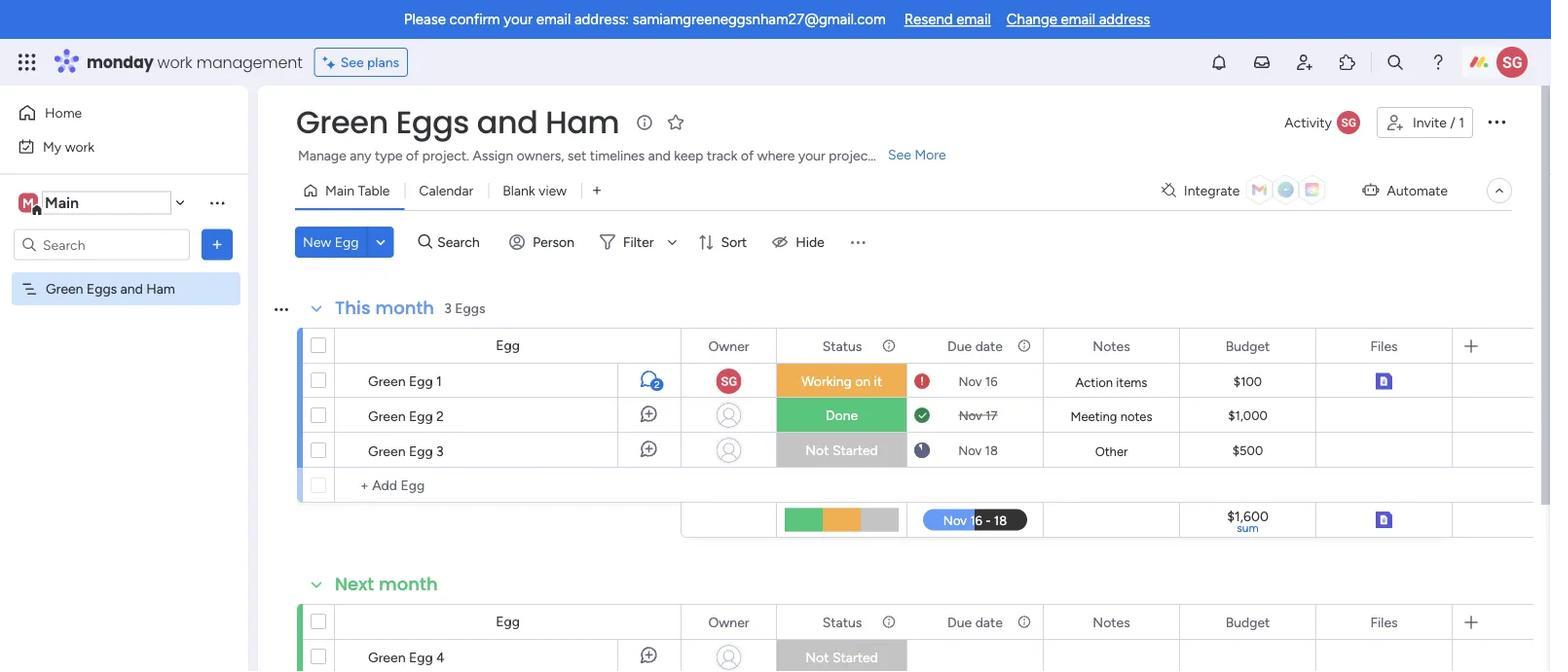Task type: locate. For each thing, give the bounding box(es) containing it.
2 of from the left
[[741, 148, 754, 164]]

1 vertical spatial column information image
[[881, 615, 897, 630]]

Green Eggs and Ham field
[[291, 101, 624, 144]]

your right where
[[798, 148, 825, 164]]

0 vertical spatial date
[[975, 338, 1003, 354]]

1 right / in the right of the page
[[1459, 114, 1464, 131]]

green up green egg 2
[[368, 373, 406, 389]]

budget down sum
[[1225, 614, 1270, 631]]

green eggs and ham down search in workspace field
[[46, 281, 175, 297]]

track
[[707, 148, 737, 164]]

0 horizontal spatial email
[[536, 11, 571, 28]]

0 vertical spatial budget
[[1225, 338, 1270, 354]]

management
[[196, 51, 303, 73]]

1 notes from the top
[[1093, 338, 1130, 354]]

1 due from the top
[[947, 338, 972, 354]]

1 vertical spatial started
[[832, 650, 878, 666]]

month
[[375, 296, 434, 321], [379, 573, 438, 597]]

1 vertical spatial 2
[[436, 408, 444, 425]]

0 vertical spatial your
[[504, 11, 533, 28]]

please confirm your email address: samiamgreeneggsnham27@gmail.com
[[404, 11, 886, 28]]

change
[[1006, 11, 1057, 28]]

column information image for 2nd status field from the bottom
[[881, 338, 897, 354]]

month inside field
[[379, 573, 438, 597]]

1 vertical spatial ham
[[146, 281, 175, 297]]

1 vertical spatial owner field
[[703, 612, 754, 633]]

eggs
[[396, 101, 469, 144], [87, 281, 117, 297]]

0 horizontal spatial see
[[340, 54, 364, 71]]

0 horizontal spatial eggs
[[87, 281, 117, 297]]

$1,600 sum
[[1227, 508, 1269, 536]]

0 vertical spatial due date field
[[943, 335, 1008, 357]]

nov 17
[[959, 408, 997, 424]]

0 vertical spatial started
[[832, 443, 878, 459]]

3 nov from the top
[[958, 443, 982, 459]]

work inside button
[[65, 138, 95, 155]]

nov left 17 on the right bottom of page
[[959, 408, 982, 424]]

activity button
[[1277, 107, 1369, 138]]

1 vertical spatial nov
[[959, 408, 982, 424]]

column information image for 2nd due date field from the bottom of the page
[[1017, 338, 1032, 354]]

m
[[22, 195, 34, 211]]

$1,000
[[1228, 408, 1268, 424]]

0 horizontal spatial work
[[65, 138, 95, 155]]

workspace image
[[18, 192, 38, 214]]

eggs up "project."
[[396, 101, 469, 144]]

1 horizontal spatial 1
[[1459, 114, 1464, 131]]

view
[[539, 183, 567, 199]]

2 status field from the top
[[818, 612, 867, 633]]

2 files from the top
[[1370, 614, 1398, 631]]

1 horizontal spatial ham
[[545, 101, 619, 144]]

and left keep
[[648, 148, 671, 164]]

budget field down sum
[[1221, 612, 1275, 633]]

email right resend
[[956, 11, 991, 28]]

0 horizontal spatial of
[[406, 148, 419, 164]]

0 vertical spatial not started
[[805, 443, 878, 459]]

0 vertical spatial nov
[[959, 374, 982, 389]]

0 horizontal spatial and
[[120, 281, 143, 297]]

2 nov from the top
[[959, 408, 982, 424]]

dapulse integrations image
[[1162, 184, 1176, 198]]

green eggs and ham
[[296, 101, 619, 144], [46, 281, 175, 297]]

2 date from the top
[[975, 614, 1003, 631]]

workspace selection element
[[18, 191, 171, 217]]

2 due date from the top
[[947, 614, 1003, 631]]

started
[[832, 443, 878, 459], [832, 650, 878, 666]]

of right type
[[406, 148, 419, 164]]

and down search in workspace field
[[120, 281, 143, 297]]

column information image
[[1017, 338, 1032, 354], [1017, 615, 1032, 630]]

and
[[477, 101, 538, 144], [648, 148, 671, 164], [120, 281, 143, 297]]

activity
[[1285, 114, 1332, 131]]

it
[[874, 373, 882, 390]]

0 vertical spatial notes
[[1093, 338, 1130, 354]]

main
[[325, 183, 354, 199]]

options image
[[1485, 110, 1508, 133]]

owners,
[[517, 148, 564, 164]]

budget for second the budget field from the bottom of the page
[[1225, 338, 1270, 354]]

add view image
[[593, 184, 601, 198]]

green eggs and ham up "project."
[[296, 101, 619, 144]]

nov for nov 18
[[958, 443, 982, 459]]

see left more
[[888, 147, 911, 163]]

see
[[340, 54, 364, 71], [888, 147, 911, 163]]

1 vertical spatial files
[[1370, 614, 1398, 631]]

address
[[1099, 11, 1150, 28]]

resend email
[[904, 11, 991, 28]]

email right change
[[1061, 11, 1095, 28]]

ham
[[545, 101, 619, 144], [146, 281, 175, 297]]

green eggs and ham list box
[[0, 269, 248, 569]]

inbox image
[[1252, 53, 1272, 72]]

help image
[[1428, 53, 1448, 72]]

0 vertical spatial column information image
[[881, 338, 897, 354]]

1 vertical spatial notes
[[1093, 614, 1130, 631]]

1 vertical spatial not
[[805, 650, 829, 666]]

1 horizontal spatial your
[[798, 148, 825, 164]]

see plans
[[340, 54, 399, 71]]

2 column information image from the top
[[881, 615, 897, 630]]

1 vertical spatial not started
[[805, 650, 878, 666]]

1 budget from the top
[[1225, 338, 1270, 354]]

0 vertical spatial not
[[805, 443, 829, 459]]

0 horizontal spatial your
[[504, 11, 533, 28]]

of right track
[[741, 148, 754, 164]]

egg
[[335, 234, 359, 251], [496, 337, 520, 354], [409, 373, 433, 389], [409, 408, 433, 425], [409, 443, 433, 460], [496, 614, 520, 630], [409, 649, 433, 666]]

arrow down image
[[661, 231, 684, 254]]

next month
[[335, 573, 438, 597]]

2 started from the top
[[832, 650, 878, 666]]

budget field up $100
[[1221, 335, 1275, 357]]

no file image
[[1375, 404, 1392, 427], [1375, 647, 1392, 670]]

2 horizontal spatial email
[[1061, 11, 1095, 28]]

Owner field
[[703, 335, 754, 357], [703, 612, 754, 633]]

0 horizontal spatial 2
[[436, 408, 444, 425]]

2 vertical spatial nov
[[958, 443, 982, 459]]

1
[[1459, 114, 1464, 131], [436, 373, 442, 389]]

2 notes from the top
[[1093, 614, 1130, 631]]

budget
[[1225, 338, 1270, 354], [1225, 614, 1270, 631]]

not started
[[805, 443, 878, 459], [805, 650, 878, 666]]

/
[[1450, 114, 1455, 131]]

Search in workspace field
[[41, 234, 163, 256]]

0 vertical spatial files
[[1370, 338, 1398, 354]]

Search field
[[432, 229, 491, 256]]

0 vertical spatial notes field
[[1088, 335, 1135, 357]]

1 vertical spatial due date
[[947, 614, 1003, 631]]

egg for new egg
[[335, 234, 359, 251]]

sort button
[[690, 227, 759, 258]]

1 vertical spatial your
[[798, 148, 825, 164]]

0 horizontal spatial 1
[[436, 373, 442, 389]]

your right confirm
[[504, 11, 533, 28]]

0 vertical spatial and
[[477, 101, 538, 144]]

1 vertical spatial status
[[822, 614, 862, 631]]

None field
[[42, 191, 171, 215]]

manage
[[298, 148, 346, 164]]

1 vertical spatial green eggs and ham
[[46, 281, 175, 297]]

0 vertical spatial column information image
[[1017, 338, 1032, 354]]

1 horizontal spatial work
[[157, 51, 192, 73]]

1 vertical spatial see
[[888, 147, 911, 163]]

1 up green egg 2
[[436, 373, 442, 389]]

files
[[1370, 338, 1398, 354], [1370, 614, 1398, 631]]

1 no file image from the top
[[1375, 404, 1392, 427]]

assign
[[473, 148, 513, 164]]

show board description image
[[633, 113, 656, 132]]

green inside list box
[[46, 281, 83, 297]]

home
[[45, 105, 82, 121]]

calendar button
[[404, 175, 488, 206]]

nov left 16
[[959, 374, 982, 389]]

add to favorites image
[[666, 112, 686, 132]]

my
[[43, 138, 62, 155]]

0 vertical spatial budget field
[[1221, 335, 1275, 357]]

0 vertical spatial due date
[[947, 338, 1003, 354]]

0 vertical spatial see
[[340, 54, 364, 71]]

1 vertical spatial no file image
[[1375, 647, 1392, 670]]

email
[[536, 11, 571, 28], [956, 11, 991, 28], [1061, 11, 1095, 28]]

of
[[406, 148, 419, 164], [741, 148, 754, 164]]

action items
[[1076, 375, 1147, 390]]

green
[[296, 101, 388, 144], [46, 281, 83, 297], [368, 373, 406, 389], [368, 408, 406, 425], [368, 443, 406, 460], [368, 649, 406, 666]]

Status field
[[818, 335, 867, 357], [818, 612, 867, 633]]

month inside field
[[375, 296, 434, 321]]

see left plans
[[340, 54, 364, 71]]

1 horizontal spatial see
[[888, 147, 911, 163]]

1 vertical spatial budget
[[1225, 614, 1270, 631]]

column information image
[[881, 338, 897, 354], [881, 615, 897, 630]]

1 vertical spatial files field
[[1366, 612, 1403, 633]]

other
[[1095, 444, 1128, 460]]

green egg 4
[[368, 649, 445, 666]]

date
[[975, 338, 1003, 354], [975, 614, 1003, 631]]

1 status from the top
[[822, 338, 862, 354]]

1 files from the top
[[1370, 338, 1398, 354]]

0 vertical spatial owner
[[708, 338, 749, 354]]

ham down search in workspace field
[[146, 281, 175, 297]]

2 vertical spatial and
[[120, 281, 143, 297]]

2 column information image from the top
[[1017, 615, 1032, 630]]

1 vertical spatial work
[[65, 138, 95, 155]]

1 vertical spatial date
[[975, 614, 1003, 631]]

1 horizontal spatial of
[[741, 148, 754, 164]]

2 files field from the top
[[1366, 612, 1403, 633]]

work right my
[[65, 138, 95, 155]]

2 budget from the top
[[1225, 614, 1270, 631]]

1 started from the top
[[832, 443, 878, 459]]

1 nov from the top
[[959, 374, 982, 389]]

0 horizontal spatial green eggs and ham
[[46, 281, 175, 297]]

1 budget field from the top
[[1221, 335, 1275, 357]]

none field inside workspace selection element
[[42, 191, 171, 215]]

green eggs and ham inside list box
[[46, 281, 175, 297]]

v2 search image
[[418, 231, 432, 253]]

2 email from the left
[[956, 11, 991, 28]]

v2 overdue deadline image
[[914, 372, 930, 391]]

sort
[[721, 234, 747, 251]]

egg inside button
[[335, 234, 359, 251]]

0 vertical spatial status
[[822, 338, 862, 354]]

due date
[[947, 338, 1003, 354], [947, 614, 1003, 631]]

0 vertical spatial 1
[[1459, 114, 1464, 131]]

email left "address:"
[[536, 11, 571, 28]]

Budget field
[[1221, 335, 1275, 357], [1221, 612, 1275, 633]]

1 vertical spatial due
[[947, 614, 972, 631]]

nov
[[959, 374, 982, 389], [959, 408, 982, 424], [958, 443, 982, 459]]

1 column information image from the top
[[881, 338, 897, 354]]

budget up $100
[[1225, 338, 1270, 354]]

1 vertical spatial column information image
[[1017, 615, 1032, 630]]

0 vertical spatial work
[[157, 51, 192, 73]]

1 vertical spatial owner
[[708, 614, 749, 631]]

1 vertical spatial 1
[[436, 373, 442, 389]]

and inside list box
[[120, 281, 143, 297]]

1 horizontal spatial green eggs and ham
[[296, 101, 619, 144]]

0 vertical spatial no file image
[[1375, 404, 1392, 427]]

ham up set
[[545, 101, 619, 144]]

Next month field
[[330, 573, 443, 598]]

column information image for first status field from the bottom
[[881, 615, 897, 630]]

eggs down search in workspace field
[[87, 281, 117, 297]]

month right next
[[379, 573, 438, 597]]

1 vertical spatial budget field
[[1221, 612, 1275, 633]]

invite / 1 button
[[1377, 107, 1473, 138]]

see inside button
[[340, 54, 364, 71]]

month right this
[[375, 296, 434, 321]]

nov left 18
[[958, 443, 982, 459]]

green egg 1
[[368, 373, 442, 389]]

Due date field
[[943, 335, 1008, 357], [943, 612, 1008, 633]]

Files field
[[1366, 335, 1403, 357], [1366, 612, 1403, 633]]

blank view
[[503, 183, 567, 199]]

1 vertical spatial due date field
[[943, 612, 1008, 633]]

green up "any"
[[296, 101, 388, 144]]

monday work management
[[87, 51, 303, 73]]

2 budget field from the top
[[1221, 612, 1275, 633]]

home button
[[12, 97, 209, 129]]

1 horizontal spatial email
[[956, 11, 991, 28]]

status
[[822, 338, 862, 354], [822, 614, 862, 631]]

please
[[404, 11, 446, 28]]

1 not started from the top
[[805, 443, 878, 459]]

1 vertical spatial eggs
[[87, 281, 117, 297]]

green down search in workspace field
[[46, 281, 83, 297]]

due date for first due date field from the bottom
[[947, 614, 1003, 631]]

option
[[0, 272, 248, 276]]

1 due date from the top
[[947, 338, 1003, 354]]

and up assign
[[477, 101, 538, 144]]

0 vertical spatial 2
[[654, 379, 660, 391]]

0 vertical spatial status field
[[818, 335, 867, 357]]

work right monday
[[157, 51, 192, 73]]

0 vertical spatial due
[[947, 338, 972, 354]]

0 horizontal spatial ham
[[146, 281, 175, 297]]

2 horizontal spatial and
[[648, 148, 671, 164]]

+ Add Egg text field
[[345, 474, 672, 498]]

status for first status field from the bottom
[[822, 614, 862, 631]]

change email address
[[1006, 11, 1150, 28]]

1 owner from the top
[[708, 338, 749, 354]]

3 email from the left
[[1061, 11, 1095, 28]]

due for 2nd due date field from the bottom of the page
[[947, 338, 972, 354]]

1 vertical spatial month
[[379, 573, 438, 597]]

1 inside invite / 1 button
[[1459, 114, 1464, 131]]

1 horizontal spatial 2
[[654, 379, 660, 391]]

0 vertical spatial month
[[375, 296, 434, 321]]

2 status from the top
[[822, 614, 862, 631]]

meeting
[[1071, 409, 1117, 425]]

Notes field
[[1088, 335, 1135, 357], [1088, 612, 1135, 633]]

month for this month
[[375, 296, 434, 321]]

resend email link
[[904, 11, 991, 28]]

next
[[335, 573, 374, 597]]

2 due from the top
[[947, 614, 972, 631]]

0 vertical spatial eggs
[[396, 101, 469, 144]]

1 column information image from the top
[[1017, 338, 1032, 354]]

not
[[805, 443, 829, 459], [805, 650, 829, 666]]

0 vertical spatial owner field
[[703, 335, 754, 357]]

0 vertical spatial files field
[[1366, 335, 1403, 357]]

1 vertical spatial status field
[[818, 612, 867, 633]]

invite
[[1413, 114, 1447, 131]]

timelines
[[590, 148, 645, 164]]

1 vertical spatial notes field
[[1088, 612, 1135, 633]]

1 not from the top
[[805, 443, 829, 459]]



Task type: describe. For each thing, give the bounding box(es) containing it.
1 owner field from the top
[[703, 335, 754, 357]]

month for next month
[[379, 573, 438, 597]]

status for 2nd status field from the bottom
[[822, 338, 862, 354]]

menu image
[[848, 233, 867, 252]]

address:
[[574, 11, 629, 28]]

see more link
[[886, 145, 948, 165]]

action
[[1076, 375, 1113, 390]]

1 vertical spatial and
[[648, 148, 671, 164]]

3
[[436, 443, 444, 460]]

2 due date field from the top
[[943, 612, 1008, 633]]

project.
[[422, 148, 469, 164]]

any
[[350, 148, 371, 164]]

nov 16
[[959, 374, 998, 389]]

sum
[[1237, 521, 1259, 536]]

18
[[985, 443, 998, 459]]

person button
[[502, 227, 586, 258]]

project
[[829, 148, 873, 164]]

ham inside list box
[[146, 281, 175, 297]]

search everything image
[[1386, 53, 1405, 72]]

select product image
[[18, 53, 37, 72]]

new egg
[[303, 234, 359, 251]]

green egg 3
[[368, 443, 444, 460]]

2 inside button
[[654, 379, 660, 391]]

my work
[[43, 138, 95, 155]]

$100
[[1233, 374, 1262, 390]]

$500
[[1232, 444, 1263, 459]]

work for monday
[[157, 51, 192, 73]]

new egg button
[[295, 227, 367, 258]]

person
[[533, 234, 574, 251]]

green egg 2
[[368, 408, 444, 425]]

monday
[[87, 51, 153, 73]]

done
[[826, 407, 858, 424]]

angle down image
[[376, 235, 385, 250]]

email for resend email
[[956, 11, 991, 28]]

eggs inside green eggs and ham list box
[[87, 281, 117, 297]]

egg for green egg 3
[[409, 443, 433, 460]]

1 horizontal spatial eggs
[[396, 101, 469, 144]]

confirm
[[449, 11, 500, 28]]

resend
[[904, 11, 953, 28]]

invite / 1
[[1413, 114, 1464, 131]]

2 owner from the top
[[708, 614, 749, 631]]

hide button
[[765, 227, 836, 258]]

2 owner field from the top
[[703, 612, 754, 633]]

17
[[985, 408, 997, 424]]

1 for invite / 1
[[1459, 114, 1464, 131]]

v2 done deadline image
[[914, 407, 930, 425]]

notes for 2nd notes field from the bottom
[[1093, 338, 1130, 354]]

notifications image
[[1209, 53, 1229, 72]]

main table
[[325, 183, 390, 199]]

integrate
[[1184, 183, 1240, 199]]

green down green egg 1
[[368, 408, 406, 425]]

1 horizontal spatial and
[[477, 101, 538, 144]]

workspace options image
[[207, 193, 227, 213]]

16
[[985, 374, 998, 389]]

work for my
[[65, 138, 95, 155]]

0 vertical spatial green eggs and ham
[[296, 101, 619, 144]]

due for first due date field from the bottom
[[947, 614, 972, 631]]

stands.
[[876, 148, 919, 164]]

blank view button
[[488, 175, 581, 206]]

automate
[[1387, 183, 1448, 199]]

see more
[[888, 147, 946, 163]]

1 status field from the top
[[818, 335, 867, 357]]

main table button
[[295, 175, 404, 206]]

email for change email address
[[1061, 11, 1095, 28]]

new
[[303, 234, 331, 251]]

1 due date field from the top
[[943, 335, 1008, 357]]

see for see more
[[888, 147, 911, 163]]

apps image
[[1338, 53, 1357, 72]]

collapse board header image
[[1492, 183, 1507, 199]]

nov for nov 17
[[959, 408, 982, 424]]

this month
[[335, 296, 434, 321]]

egg for green egg 1
[[409, 373, 433, 389]]

nov 18
[[958, 443, 998, 459]]

green down green egg 2
[[368, 443, 406, 460]]

notes
[[1120, 409, 1152, 425]]

2 not started from the top
[[805, 650, 878, 666]]

filter
[[623, 234, 654, 251]]

2 notes field from the top
[[1088, 612, 1135, 633]]

1 notes field from the top
[[1088, 335, 1135, 357]]

table
[[358, 183, 390, 199]]

items
[[1116, 375, 1147, 390]]

sam green image
[[1497, 47, 1528, 78]]

working on it
[[801, 373, 882, 390]]

nov for nov 16
[[959, 374, 982, 389]]

column information image for first due date field from the bottom
[[1017, 615, 1032, 630]]

invite members image
[[1295, 53, 1314, 72]]

autopilot image
[[1363, 177, 1379, 202]]

change email address link
[[1006, 11, 1150, 28]]

plans
[[367, 54, 399, 71]]

egg for green egg 2
[[409, 408, 433, 425]]

0 vertical spatial ham
[[545, 101, 619, 144]]

2 button
[[617, 363, 681, 398]]

2 no file image from the top
[[1375, 647, 1392, 670]]

options image
[[207, 235, 227, 255]]

2 not from the top
[[805, 650, 829, 666]]

1 date from the top
[[975, 338, 1003, 354]]

$1,600
[[1227, 508, 1269, 525]]

1 of from the left
[[406, 148, 419, 164]]

budget for first the budget field from the bottom of the page
[[1225, 614, 1270, 631]]

green left 4
[[368, 649, 406, 666]]

1 files field from the top
[[1366, 335, 1403, 357]]

calendar
[[419, 183, 473, 199]]

This month field
[[330, 296, 439, 321]]

samiamgreeneggsnham27@gmail.com
[[633, 11, 886, 28]]

egg for green egg 4
[[409, 649, 433, 666]]

1 email from the left
[[536, 11, 571, 28]]

this
[[335, 296, 371, 321]]

set
[[568, 148, 586, 164]]

see for see plans
[[340, 54, 364, 71]]

m button
[[14, 186, 194, 220]]

meeting notes
[[1071, 409, 1152, 425]]

blank
[[503, 183, 535, 199]]

working
[[801, 373, 852, 390]]

manage any type of project. assign owners, set timelines and keep track of where your project stands.
[[298, 148, 919, 164]]

on
[[855, 373, 871, 390]]

keep
[[674, 148, 703, 164]]

where
[[757, 148, 795, 164]]

type
[[375, 148, 403, 164]]

notes for 1st notes field from the bottom of the page
[[1093, 614, 1130, 631]]

filter button
[[592, 227, 684, 258]]

more
[[915, 147, 946, 163]]

1 for green egg 1
[[436, 373, 442, 389]]

due date for 2nd due date field from the bottom of the page
[[947, 338, 1003, 354]]

see plans button
[[314, 48, 408, 77]]

my work button
[[12, 131, 209, 162]]



Task type: vqa. For each thing, say whether or not it's contained in the screenshot.
the bottom emails
no



